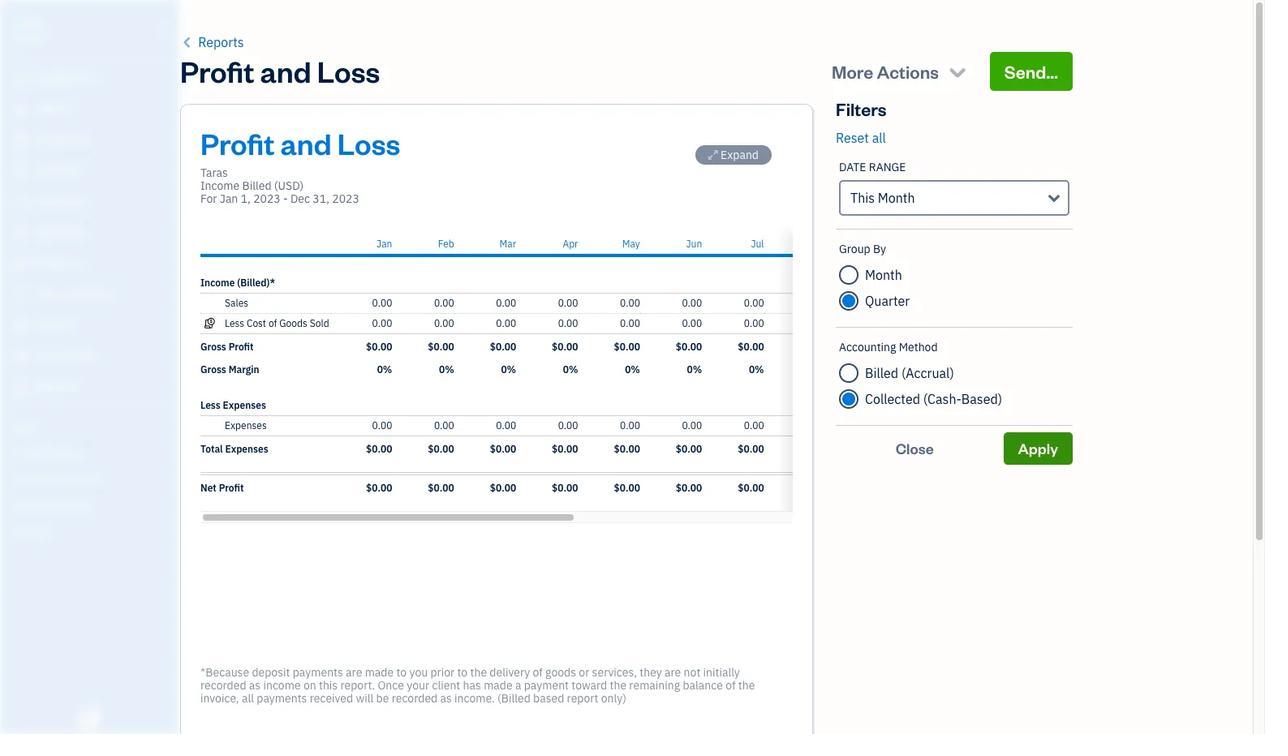 Task type: locate. For each thing, give the bounding box(es) containing it.
(cash-
[[924, 391, 962, 408]]

and
[[260, 52, 311, 90], [281, 124, 332, 162]]

8 0% from the left
[[811, 364, 827, 376]]

to left you
[[397, 666, 407, 681]]

payments up received
[[293, 666, 343, 681]]

are
[[346, 666, 362, 681], [665, 666, 682, 681]]

less for less expenses
[[201, 400, 221, 412]]

close button
[[836, 433, 994, 465]]

less down gross margin
[[201, 400, 221, 412]]

-
[[283, 192, 288, 206]]

less
[[225, 318, 245, 330], [201, 400, 221, 412]]

0 horizontal spatial made
[[365, 666, 394, 681]]

0 horizontal spatial the
[[471, 666, 487, 681]]

1 vertical spatial income
[[201, 277, 235, 289]]

1 vertical spatial expenses
[[225, 420, 267, 432]]

are left the not
[[665, 666, 682, 681]]

report.
[[341, 679, 375, 693]]

2 horizontal spatial of
[[726, 679, 736, 693]]

0%
[[377, 364, 393, 376], [439, 364, 455, 376], [501, 364, 517, 376], [563, 364, 579, 376], [625, 364, 641, 376], [687, 364, 703, 376], [749, 364, 765, 376], [811, 364, 827, 376]]

of
[[269, 318, 277, 330], [533, 666, 543, 681], [726, 679, 736, 693]]

(accrual)
[[902, 365, 955, 382]]

1 horizontal spatial are
[[665, 666, 682, 681]]

0 vertical spatial taras
[[13, 15, 45, 31]]

0 vertical spatial payments
[[293, 666, 343, 681]]

1 income from the top
[[201, 179, 240, 193]]

0 horizontal spatial all
[[242, 692, 254, 706]]

1 vertical spatial billed
[[866, 365, 899, 382]]

as
[[249, 679, 261, 693], [441, 692, 452, 706]]

recorded down you
[[392, 692, 438, 706]]

1 horizontal spatial taras
[[201, 166, 228, 180]]

loss for profit and loss
[[317, 52, 380, 90]]

made up be
[[365, 666, 394, 681]]

billed (accrual)
[[866, 365, 955, 382]]

0 horizontal spatial 2023
[[253, 192, 281, 206]]

profit
[[180, 52, 254, 90], [201, 124, 275, 162], [229, 341, 254, 353], [219, 482, 244, 495]]

income left 1, at the top of the page
[[201, 179, 240, 193]]

7 0% from the left
[[749, 364, 765, 376]]

0 vertical spatial less
[[225, 318, 245, 330]]

expenses for total expenses
[[225, 443, 269, 456]]

gross for gross profit
[[201, 341, 226, 353]]

aug
[[810, 238, 827, 250]]

net
[[201, 482, 217, 495]]

jun
[[687, 238, 703, 250]]

group by group
[[840, 242, 1070, 314]]

of left "goods"
[[533, 666, 543, 681]]

3 0% from the left
[[501, 364, 517, 376]]

are up will
[[346, 666, 362, 681]]

1 vertical spatial taras
[[201, 166, 228, 180]]

as left income
[[249, 679, 261, 693]]

dec
[[291, 192, 310, 206]]

and for profit and loss taras income billed (usd) for jan 1, 2023 - dec 31, 2023
[[281, 124, 332, 162]]

the up the "income."
[[471, 666, 487, 681]]

chart image
[[11, 348, 30, 365]]

0 vertical spatial loss
[[317, 52, 380, 90]]

1,
[[241, 192, 251, 206]]

estimate image
[[11, 132, 30, 149]]

of right 'cost'
[[269, 318, 277, 330]]

month up the quarter
[[866, 267, 903, 283]]

0 vertical spatial month
[[878, 190, 916, 206]]

for
[[201, 192, 217, 206]]

to right prior
[[458, 666, 468, 681]]

jan
[[220, 192, 238, 206], [377, 238, 393, 250]]

2 vertical spatial expenses
[[225, 443, 269, 456]]

send…
[[1005, 60, 1059, 83]]

income up 'category' icon
[[201, 277, 235, 289]]

1 vertical spatial payments
[[257, 692, 307, 706]]

made left a
[[484, 679, 513, 693]]

less cost of goods sold
[[225, 318, 329, 330]]

all inside *because deposit payments are made to you prior to the delivery of goods or services, they are not initially recorded as income on this report. once your client has made a payment toward the remaining balance of the invoice, all payments received will be recorded as income. (billed based report only)
[[242, 692, 254, 706]]

collected (cash-based)
[[866, 391, 1003, 408]]

0 vertical spatial jan
[[220, 192, 238, 206]]

0 horizontal spatial taras
[[13, 15, 45, 31]]

expand image
[[709, 149, 718, 162]]

toward
[[572, 679, 608, 693]]

may
[[623, 238, 641, 250]]

0 horizontal spatial jan
[[220, 192, 238, 206]]

this
[[319, 679, 338, 693]]

1 horizontal spatial all
[[873, 130, 887, 146]]

billed left -
[[242, 179, 272, 193]]

jan left feb
[[377, 238, 393, 250]]

the right "toward"
[[610, 679, 627, 693]]

loss
[[317, 52, 380, 90], [338, 124, 401, 162]]

the right balance
[[739, 679, 756, 693]]

*because
[[201, 666, 249, 681]]

month down range
[[878, 190, 916, 206]]

income
[[201, 179, 240, 193], [201, 277, 235, 289]]

has
[[463, 679, 481, 693]]

gross down gross profit
[[201, 364, 226, 376]]

0 horizontal spatial to
[[397, 666, 407, 681]]

recorded left deposit
[[201, 679, 246, 693]]

expenses
[[223, 400, 266, 412], [225, 420, 267, 432], [225, 443, 269, 456]]

report
[[567, 692, 599, 706]]

1 horizontal spatial of
[[533, 666, 543, 681]]

expenses down margin
[[223, 400, 266, 412]]

taras inside profit and loss taras income billed (usd) for jan 1, 2023 - dec 31, 2023
[[201, 166, 228, 180]]

more actions button
[[818, 52, 984, 91]]

0 horizontal spatial less
[[201, 400, 221, 412]]

actions
[[877, 60, 939, 83]]

1 vertical spatial month
[[866, 267, 903, 283]]

4 0% from the left
[[563, 364, 579, 376]]

and right reports button
[[260, 52, 311, 90]]

filters
[[836, 97, 887, 120]]

0 horizontal spatial billed
[[242, 179, 272, 193]]

gross profit
[[201, 341, 254, 353]]

and inside profit and loss taras income billed (usd) for jan 1, 2023 - dec 31, 2023
[[281, 124, 332, 162]]

1 are from the left
[[346, 666, 362, 681]]

payments down deposit
[[257, 692, 307, 706]]

date range element
[[836, 148, 1074, 230]]

0 vertical spatial billed
[[242, 179, 272, 193]]

once
[[378, 679, 404, 693]]

owner
[[13, 32, 43, 45]]

group by
[[840, 242, 887, 257]]

1 vertical spatial jan
[[377, 238, 393, 250]]

the
[[471, 666, 487, 681], [610, 679, 627, 693], [739, 679, 756, 693]]

1 vertical spatial all
[[242, 692, 254, 706]]

1 horizontal spatial less
[[225, 318, 245, 330]]

0 vertical spatial gross
[[201, 341, 226, 353]]

1 horizontal spatial 2023
[[332, 192, 360, 206]]

profit up margin
[[229, 341, 254, 353]]

loss inside profit and loss taras income billed (usd) for jan 1, 2023 - dec 31, 2023
[[338, 124, 401, 162]]

all right 'invoice,'
[[242, 692, 254, 706]]

$0.00
[[366, 341, 393, 353], [428, 341, 455, 353], [490, 341, 517, 353], [552, 341, 579, 353], [614, 341, 641, 353], [676, 341, 703, 353], [738, 341, 765, 353], [800, 341, 827, 353], [366, 443, 393, 456], [428, 443, 455, 456], [490, 443, 517, 456], [552, 443, 579, 456], [614, 443, 641, 456], [676, 443, 703, 456], [738, 443, 765, 456], [800, 443, 827, 456], [366, 482, 393, 495], [428, 482, 455, 495], [490, 482, 517, 495], [552, 482, 579, 495], [614, 482, 641, 495], [676, 482, 703, 495], [738, 482, 765, 495], [800, 482, 827, 495]]

services,
[[592, 666, 637, 681]]

bank connections image
[[12, 499, 174, 512]]

group by option group
[[840, 262, 1070, 314]]

2023 right "31,"
[[332, 192, 360, 206]]

0 vertical spatial expenses
[[223, 400, 266, 412]]

0 vertical spatial income
[[201, 179, 240, 193]]

2 gross from the top
[[201, 364, 226, 376]]

jan left 1, at the top of the page
[[220, 192, 238, 206]]

1 horizontal spatial billed
[[866, 365, 899, 382]]

gross up gross margin
[[201, 341, 226, 353]]

0 horizontal spatial as
[[249, 679, 261, 693]]

close
[[896, 439, 935, 458]]

1 horizontal spatial recorded
[[392, 692, 438, 706]]

1 vertical spatial gross
[[201, 364, 226, 376]]

not
[[684, 666, 701, 681]]

Date Range field
[[840, 180, 1070, 216]]

1 horizontal spatial to
[[458, 666, 468, 681]]

feb
[[438, 238, 455, 250]]

accounting method group
[[840, 340, 1070, 413]]

timer image
[[11, 287, 30, 303]]

of right balance
[[726, 679, 736, 693]]

1 vertical spatial less
[[201, 400, 221, 412]]

expenses right total
[[225, 443, 269, 456]]

to
[[397, 666, 407, 681], [458, 666, 468, 681]]

1 horizontal spatial the
[[610, 679, 627, 693]]

you
[[410, 666, 428, 681]]

profit inside profit and loss taras income billed (usd) for jan 1, 2023 - dec 31, 2023
[[201, 124, 275, 162]]

0 horizontal spatial are
[[346, 666, 362, 681]]

income inside profit and loss taras income billed (usd) for jan 1, 2023 - dec 31, 2023
[[201, 179, 240, 193]]

taras up owner at the left of page
[[13, 15, 45, 31]]

1 to from the left
[[397, 666, 407, 681]]

expenses down less expenses at the left
[[225, 420, 267, 432]]

and up the (usd) on the top of page
[[281, 124, 332, 162]]

client
[[432, 679, 461, 693]]

1 gross from the top
[[201, 341, 226, 353]]

2023 left -
[[253, 192, 281, 206]]

income.
[[455, 692, 495, 706]]

settings image
[[12, 525, 174, 538]]

profit up 1, at the top of the page
[[201, 124, 275, 162]]

0 vertical spatial all
[[873, 130, 887, 146]]

dashboard image
[[11, 71, 30, 87]]

received
[[310, 692, 353, 706]]

more
[[832, 60, 874, 83]]

items and services image
[[12, 473, 174, 486]]

by
[[874, 242, 887, 257]]

recorded
[[201, 679, 246, 693], [392, 692, 438, 706]]

client image
[[11, 102, 30, 118]]

accounting method
[[840, 340, 938, 355]]

billed down accounting method
[[866, 365, 899, 382]]

0 vertical spatial and
[[260, 52, 311, 90]]

5 0% from the left
[[625, 364, 641, 376]]

0 horizontal spatial of
[[269, 318, 277, 330]]

gross
[[201, 341, 226, 353], [201, 364, 226, 376]]

less down sales
[[225, 318, 245, 330]]

freshbooks image
[[76, 709, 102, 728]]

gross margin
[[201, 364, 260, 376]]

all right reset in the top right of the page
[[873, 130, 887, 146]]

1 vertical spatial and
[[281, 124, 332, 162]]

1 vertical spatial loss
[[338, 124, 401, 162]]

billed
[[242, 179, 272, 193], [866, 365, 899, 382]]

reports button
[[180, 32, 244, 52]]

all
[[873, 130, 887, 146], [242, 692, 254, 706]]

as down prior
[[441, 692, 452, 706]]

taras up for
[[201, 166, 228, 180]]

apply button
[[1004, 433, 1074, 465]]

jan inside profit and loss taras income billed (usd) for jan 1, 2023 - dec 31, 2023
[[220, 192, 238, 206]]



Task type: vqa. For each thing, say whether or not it's contained in the screenshot.


Task type: describe. For each thing, give the bounding box(es) containing it.
quarter
[[866, 293, 910, 309]]

accounting
[[840, 340, 897, 355]]

billed inside accounting method option group
[[866, 365, 899, 382]]

reports
[[198, 34, 244, 50]]

remaining
[[630, 679, 681, 693]]

reset all
[[836, 130, 887, 146]]

taras inside main element
[[13, 15, 45, 31]]

more actions
[[832, 60, 939, 83]]

0 horizontal spatial recorded
[[201, 679, 246, 693]]

less expenses
[[201, 400, 266, 412]]

collected
[[866, 391, 921, 408]]

margin
[[229, 364, 260, 376]]

gross for gross margin
[[201, 364, 226, 376]]

net profit
[[201, 482, 244, 495]]

chevrondown image
[[947, 60, 969, 83]]

1 0% from the left
[[377, 364, 393, 376]]

only)
[[602, 692, 627, 706]]

loss for profit and loss taras income billed (usd) for jan 1, 2023 - dec 31, 2023
[[338, 124, 401, 162]]

date
[[840, 160, 867, 175]]

this
[[851, 190, 875, 206]]

taras owner
[[13, 15, 45, 45]]

income (billed)*
[[201, 277, 275, 289]]

initially
[[704, 666, 740, 681]]

money image
[[11, 318, 30, 334]]

prior
[[431, 666, 455, 681]]

they
[[640, 666, 662, 681]]

main element
[[0, 0, 219, 735]]

method
[[900, 340, 938, 355]]

1 horizontal spatial jan
[[377, 238, 393, 250]]

31,
[[313, 192, 330, 206]]

apps image
[[12, 421, 174, 434]]

less for less cost of goods sold
[[225, 318, 245, 330]]

report image
[[11, 379, 30, 395]]

2 income from the top
[[201, 277, 235, 289]]

profit and loss
[[180, 52, 380, 90]]

balance
[[683, 679, 723, 693]]

1 horizontal spatial as
[[441, 692, 452, 706]]

month inside group by option group
[[866, 267, 903, 283]]

expand button
[[696, 145, 772, 165]]

expense image
[[11, 225, 30, 241]]

total expenses
[[201, 443, 269, 456]]

mar
[[500, 238, 517, 250]]

cost
[[247, 318, 266, 330]]

date range
[[840, 160, 907, 175]]

delivery
[[490, 666, 530, 681]]

based
[[534, 692, 565, 706]]

expand
[[721, 148, 759, 162]]

accounting method option group
[[840, 361, 1070, 413]]

apply
[[1019, 439, 1059, 458]]

invoice image
[[11, 163, 30, 179]]

and for profit and loss
[[260, 52, 311, 90]]

jul
[[751, 238, 765, 250]]

range
[[870, 160, 907, 175]]

expenses for less expenses
[[223, 400, 266, 412]]

be
[[376, 692, 389, 706]]

total
[[201, 443, 223, 456]]

apr
[[563, 238, 579, 250]]

(billed
[[498, 692, 531, 706]]

team members image
[[12, 447, 174, 460]]

will
[[356, 692, 374, 706]]

2 are from the left
[[665, 666, 682, 681]]

deposit
[[252, 666, 290, 681]]

profit right the 'net'
[[219, 482, 244, 495]]

or
[[579, 666, 590, 681]]

payment
[[524, 679, 569, 693]]

billed inside profit and loss taras income billed (usd) for jan 1, 2023 - dec 31, 2023
[[242, 179, 272, 193]]

based)
[[962, 391, 1003, 408]]

chevronleft image
[[180, 32, 195, 52]]

(billed)*
[[237, 277, 275, 289]]

2 2023 from the left
[[332, 192, 360, 206]]

profit down reports
[[180, 52, 254, 90]]

send… button
[[991, 52, 1074, 91]]

2 0% from the left
[[439, 364, 455, 376]]

profit and loss taras income billed (usd) for jan 1, 2023 - dec 31, 2023
[[201, 124, 401, 206]]

goods
[[280, 318, 308, 330]]

invoice,
[[201, 692, 239, 706]]

category image
[[201, 297, 218, 310]]

reset all button
[[836, 128, 887, 148]]

this month
[[851, 190, 916, 206]]

your
[[407, 679, 430, 693]]

month inside field
[[878, 190, 916, 206]]

a
[[516, 679, 522, 693]]

on
[[304, 679, 316, 693]]

goods
[[546, 666, 577, 681]]

all inside "button"
[[873, 130, 887, 146]]

2 to from the left
[[458, 666, 468, 681]]

*because deposit payments are made to you prior to the delivery of goods or services, they are not initially recorded as income on this report. once your client has made a payment toward the remaining balance of the invoice, all payments received will be recorded as income. (billed based report only)
[[201, 666, 756, 706]]

project image
[[11, 256, 30, 272]]

payment image
[[11, 194, 30, 210]]

reset
[[836, 130, 870, 146]]

(usd)
[[274, 179, 304, 193]]

6 0% from the left
[[687, 364, 703, 376]]

2 horizontal spatial the
[[739, 679, 756, 693]]

income
[[263, 679, 301, 693]]

sold
[[310, 318, 329, 330]]

1 2023 from the left
[[253, 192, 281, 206]]

group
[[840, 242, 871, 257]]

sales
[[225, 297, 249, 309]]

1 horizontal spatial made
[[484, 679, 513, 693]]



